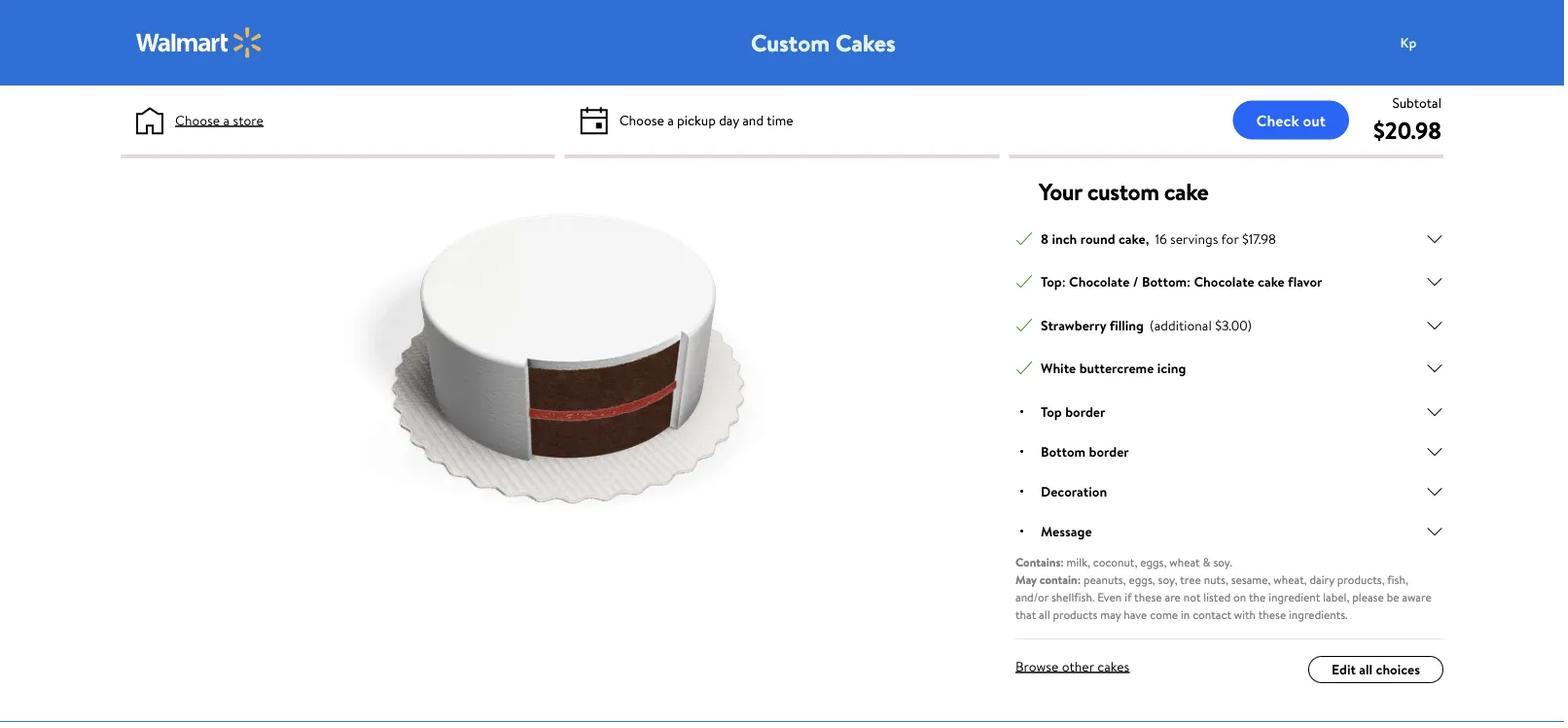 Task type: describe. For each thing, give the bounding box(es) containing it.
in
[[1181, 607, 1190, 623]]

8 inch round cake 16 servings for $17.98
[[1041, 229, 1277, 248]]

products,
[[1338, 572, 1385, 588]]

all inside peanuts, eggs, soy, tree nuts, sesame, wheat, dairy products, fish, and/or shellfish. even if these are not listed on the ingredient label, please be aware that all products may have come in contact with these ingredients.
[[1039, 607, 1050, 623]]

round
[[1081, 229, 1116, 248]]

coconut,
[[1093, 554, 1138, 571]]

bottom border link
[[1016, 442, 1444, 462]]

choose a store link
[[175, 110, 264, 130]]

no selected message, click to change image
[[1021, 530, 1024, 533]]

16
[[1155, 229, 1167, 248]]

label,
[[1324, 589, 1350, 606]]

with
[[1235, 607, 1256, 623]]

a for store
[[223, 110, 230, 129]]

for
[[1222, 229, 1239, 248]]

bottom border
[[1041, 442, 1130, 461]]

white
[[1041, 359, 1076, 378]]

white buttercreme icing
[[1041, 359, 1187, 378]]

browse
[[1016, 657, 1059, 676]]

edit all choices link
[[1309, 657, 1444, 684]]

down arrow image for top border
[[1427, 403, 1444, 421]]

custom cakes
[[751, 26, 896, 59]]

message link
[[1016, 522, 1444, 542]]

check
[[1257, 109, 1300, 131]]

even
[[1098, 589, 1122, 606]]

that
[[1016, 607, 1037, 623]]

fish,
[[1388, 572, 1409, 588]]

choose a pickup day and time
[[620, 110, 794, 129]]

border for bottom border
[[1089, 442, 1130, 461]]

0 vertical spatial eggs,
[[1141, 554, 1167, 571]]

choose for choose a pickup day and time
[[620, 110, 664, 129]]

0 vertical spatial these
[[1135, 589, 1162, 606]]

down arrow image for message
[[1427, 523, 1444, 541]]

wheat
[[1170, 554, 1200, 571]]

down arrow image for white buttercreme icing
[[1427, 360, 1444, 378]]

inch
[[1052, 229, 1077, 248]]

flavor
[[1288, 272, 1323, 291]]

icing
[[1158, 359, 1187, 378]]

your custom cake
[[1039, 175, 1209, 208]]

top: chocolate / bottom: chocolate cake flavor
[[1041, 272, 1323, 291]]

and/or
[[1016, 589, 1049, 606]]

top border link
[[1016, 402, 1444, 422]]

$3.00)
[[1215, 316, 1252, 335]]

8
[[1041, 229, 1049, 248]]

aware
[[1403, 589, 1432, 606]]

may contain:
[[1016, 572, 1084, 588]]

sesame,
[[1232, 572, 1271, 588]]

edit all choices
[[1332, 661, 1421, 680]]

browse other cakes button
[[1016, 657, 1130, 677]]

down arrow image for top: chocolate / bottom: chocolate cake flavor
[[1427, 273, 1444, 291]]

1 down arrow image from the top
[[1427, 317, 1444, 334]]

kp
[[1401, 33, 1417, 52]]

0 vertical spatial cake
[[1165, 175, 1209, 208]]

white buttercreme icing link
[[1016, 359, 1444, 379]]

ingredient
[[1269, 589, 1321, 606]]

$20.98
[[1374, 114, 1442, 146]]

your
[[1039, 175, 1082, 208]]

1 chocolate from the left
[[1069, 272, 1130, 291]]

filling
[[1110, 316, 1144, 335]]

subtotal
[[1393, 93, 1442, 112]]

soy,
[[1158, 572, 1178, 588]]

no selected top border, click to change image
[[1021, 411, 1024, 414]]

choose for choose a store
[[175, 110, 220, 129]]

top border
[[1041, 402, 1106, 421]]

the
[[1249, 589, 1266, 606]]

shellfish.
[[1052, 589, 1095, 606]]

decoration
[[1041, 482, 1108, 501]]

contain:
[[1040, 572, 1081, 588]]

0 horizontal spatial cake
[[1119, 229, 1146, 248]]

are
[[1165, 589, 1181, 606]]

1 down arrow image from the top
[[1427, 230, 1444, 248]]

if
[[1125, 589, 1132, 606]]

/
[[1133, 272, 1139, 291]]

back to walmart.com image
[[136, 27, 263, 58]]

selected, click to change image for top: chocolate / bottom: chocolate cake flavor
[[1016, 273, 1033, 291]]

top:
[[1041, 272, 1066, 291]]

cakes
[[1098, 657, 1130, 676]]

day
[[719, 110, 739, 129]]

ingredients.
[[1289, 607, 1348, 623]]

cakes
[[836, 26, 896, 59]]



Task type: vqa. For each thing, say whether or not it's contained in the screenshot.
the right cake
yes



Task type: locate. For each thing, give the bounding box(es) containing it.
0 horizontal spatial choose
[[175, 110, 220, 129]]

selected, click to change image for strawberry filling
[[1016, 317, 1033, 334]]

2 horizontal spatial cake
[[1258, 272, 1285, 291]]

2 down arrow image from the top
[[1427, 403, 1444, 421]]

strawberry
[[1041, 316, 1107, 335]]

3 down arrow image from the top
[[1427, 360, 1444, 378]]

all right the edit
[[1360, 661, 1373, 680]]

choose inside "link"
[[175, 110, 220, 129]]

browse other cakes
[[1016, 657, 1130, 676]]

these down the
[[1259, 607, 1287, 623]]

a left store
[[223, 110, 230, 129]]

choices
[[1376, 661, 1421, 680]]

come
[[1150, 607, 1179, 623]]

all
[[1039, 607, 1050, 623], [1360, 661, 1373, 680]]

contact
[[1193, 607, 1232, 623]]

custom
[[751, 26, 830, 59]]

all right that at the bottom
[[1039, 607, 1050, 623]]

a left "pickup"
[[668, 110, 674, 129]]

subtotal $20.98
[[1374, 93, 1442, 146]]

milk,
[[1067, 554, 1091, 571]]

message
[[1041, 522, 1092, 541]]

selected, click to change image left strawberry
[[1016, 317, 1033, 334]]

selected, click to change image
[[1016, 230, 1033, 248], [1016, 273, 1033, 291], [1016, 317, 1033, 334], [1016, 360, 1033, 378]]

2 a from the left
[[668, 110, 674, 129]]

selected, click to change image for 8 inch round cake
[[1016, 230, 1033, 248]]

1 horizontal spatial choose
[[620, 110, 664, 129]]

2 vertical spatial cake
[[1258, 272, 1285, 291]]

2 selected, click to change image from the top
[[1016, 273, 1033, 291]]

soy.
[[1214, 554, 1233, 571]]

check out
[[1257, 109, 1326, 131]]

1 selected, click to change image from the top
[[1016, 230, 1033, 248]]

listed
[[1204, 589, 1231, 606]]

edit
[[1332, 661, 1356, 680]]

1 vertical spatial border
[[1089, 442, 1130, 461]]

1 vertical spatial eggs,
[[1129, 572, 1156, 588]]

5 down arrow image from the top
[[1427, 523, 1444, 541]]

servings
[[1171, 229, 1219, 248]]

1 horizontal spatial cake
[[1165, 175, 1209, 208]]

wheat,
[[1274, 572, 1307, 588]]

selected, click to change image left 8
[[1016, 230, 1033, 248]]

contains: milk, coconut, eggs, wheat & soy.
[[1016, 554, 1233, 571]]

choose a store
[[175, 110, 264, 129]]

1 a from the left
[[223, 110, 230, 129]]

2 vertical spatial down arrow image
[[1427, 443, 1444, 461]]

pickup
[[677, 110, 716, 129]]

cake left 16
[[1119, 229, 1146, 248]]

eggs, inside peanuts, eggs, soy, tree nuts, sesame, wheat, dairy products, fish, and/or shellfish. even if these are not listed on the ingredient label, please be aware that all products may have come in contact with these ingredients.
[[1129, 572, 1156, 588]]

selected, click to change image inside white buttercreme icing link
[[1016, 360, 1033, 378]]

custom
[[1088, 175, 1159, 208]]

1 horizontal spatial chocolate
[[1194, 272, 1255, 291]]

strawberry filling (additional $3.00)
[[1041, 316, 1252, 335]]

nuts,
[[1204, 572, 1229, 588]]

peanuts,
[[1084, 572, 1126, 588]]

eggs, up if
[[1129, 572, 1156, 588]]

on
[[1234, 589, 1247, 606]]

1 choose from the left
[[175, 110, 220, 129]]

chocolate left /
[[1069, 272, 1130, 291]]

border
[[1066, 402, 1106, 421], [1089, 442, 1130, 461]]

these right if
[[1135, 589, 1162, 606]]

1 horizontal spatial these
[[1259, 607, 1287, 623]]

down arrow image for decoration
[[1427, 483, 1444, 501]]

0 horizontal spatial all
[[1039, 607, 1050, 623]]

3 down arrow image from the top
[[1427, 443, 1444, 461]]

1 horizontal spatial all
[[1360, 661, 1373, 680]]

no selected decoration, click to change image
[[1021, 490, 1024, 493]]

cake up servings
[[1165, 175, 1209, 208]]

eggs, up soy,
[[1141, 554, 1167, 571]]

time
[[767, 110, 794, 129]]

1 horizontal spatial a
[[668, 110, 674, 129]]

these
[[1135, 589, 1162, 606], [1259, 607, 1287, 623]]

have
[[1124, 607, 1148, 623]]

0 vertical spatial all
[[1039, 607, 1050, 623]]

$17.98
[[1243, 229, 1277, 248]]

0 vertical spatial down arrow image
[[1427, 317, 1444, 334]]

border right bottom
[[1089, 442, 1130, 461]]

1 vertical spatial cake
[[1119, 229, 1146, 248]]

not
[[1184, 589, 1201, 606]]

may
[[1016, 572, 1037, 588]]

tree
[[1181, 572, 1202, 588]]

other
[[1062, 657, 1095, 676]]

top: chocolate / bottom: chocolate cake flavor link
[[1016, 272, 1444, 292]]

store
[[233, 110, 264, 129]]

down arrow image inside top border link
[[1427, 403, 1444, 421]]

a for pickup
[[668, 110, 674, 129]]

and
[[743, 110, 764, 129]]

down arrow image
[[1427, 230, 1444, 248], [1427, 273, 1444, 291], [1427, 360, 1444, 378], [1427, 483, 1444, 501], [1427, 523, 1444, 541]]

no selected bottom border, click to change image
[[1021, 451, 1024, 453]]

4 down arrow image from the top
[[1427, 483, 1444, 501]]

chocolate down for
[[1194, 272, 1255, 291]]

choose left "pickup"
[[620, 110, 664, 129]]

check out button
[[1233, 101, 1350, 140]]

down arrow image for bottom border
[[1427, 443, 1444, 461]]

3 selected, click to change image from the top
[[1016, 317, 1033, 334]]

2 down arrow image from the top
[[1427, 273, 1444, 291]]

contains:
[[1016, 554, 1064, 571]]

bottom:
[[1142, 272, 1191, 291]]

selected, click to change image for white buttercreme icing
[[1016, 360, 1033, 378]]

selected, click to change image inside top: chocolate / bottom: chocolate cake flavor link
[[1016, 273, 1033, 291]]

0 horizontal spatial chocolate
[[1069, 272, 1130, 291]]

down arrow image inside the message link
[[1427, 523, 1444, 541]]

out
[[1303, 109, 1326, 131]]

be
[[1387, 589, 1400, 606]]

border for top border
[[1066, 402, 1106, 421]]

down arrow image
[[1427, 317, 1444, 334], [1427, 403, 1444, 421], [1427, 443, 1444, 461]]

&
[[1203, 554, 1211, 571]]

0 horizontal spatial a
[[223, 110, 230, 129]]

a
[[223, 110, 230, 129], [668, 110, 674, 129]]

kp button
[[1390, 23, 1467, 62]]

selected, click to change image left white
[[1016, 360, 1033, 378]]

please
[[1353, 589, 1384, 606]]

1 vertical spatial all
[[1360, 661, 1373, 680]]

1 vertical spatial down arrow image
[[1427, 403, 1444, 421]]

border right top
[[1066, 402, 1106, 421]]

may
[[1101, 607, 1121, 623]]

decoration link
[[1016, 482, 1444, 502]]

2 chocolate from the left
[[1194, 272, 1255, 291]]

(additional
[[1150, 316, 1212, 335]]

bottom
[[1041, 442, 1086, 461]]

4 selected, click to change image from the top
[[1016, 360, 1033, 378]]

0 horizontal spatial these
[[1135, 589, 1162, 606]]

cake left flavor
[[1258, 272, 1285, 291]]

top
[[1041, 402, 1062, 421]]

choose
[[175, 110, 220, 129], [620, 110, 664, 129]]

2 choose from the left
[[620, 110, 664, 129]]

0 vertical spatial border
[[1066, 402, 1106, 421]]

buttercreme
[[1080, 359, 1154, 378]]

1 vertical spatial these
[[1259, 607, 1287, 623]]

a inside "link"
[[223, 110, 230, 129]]

choose left store
[[175, 110, 220, 129]]

selected, click to change image left top:
[[1016, 273, 1033, 291]]

dairy
[[1310, 572, 1335, 588]]

peanuts, eggs, soy, tree nuts, sesame, wheat, dairy products, fish, and/or shellfish. even if these are not listed on the ingredient label, please be aware that all products may have come in contact with these ingredients.
[[1016, 572, 1432, 623]]



